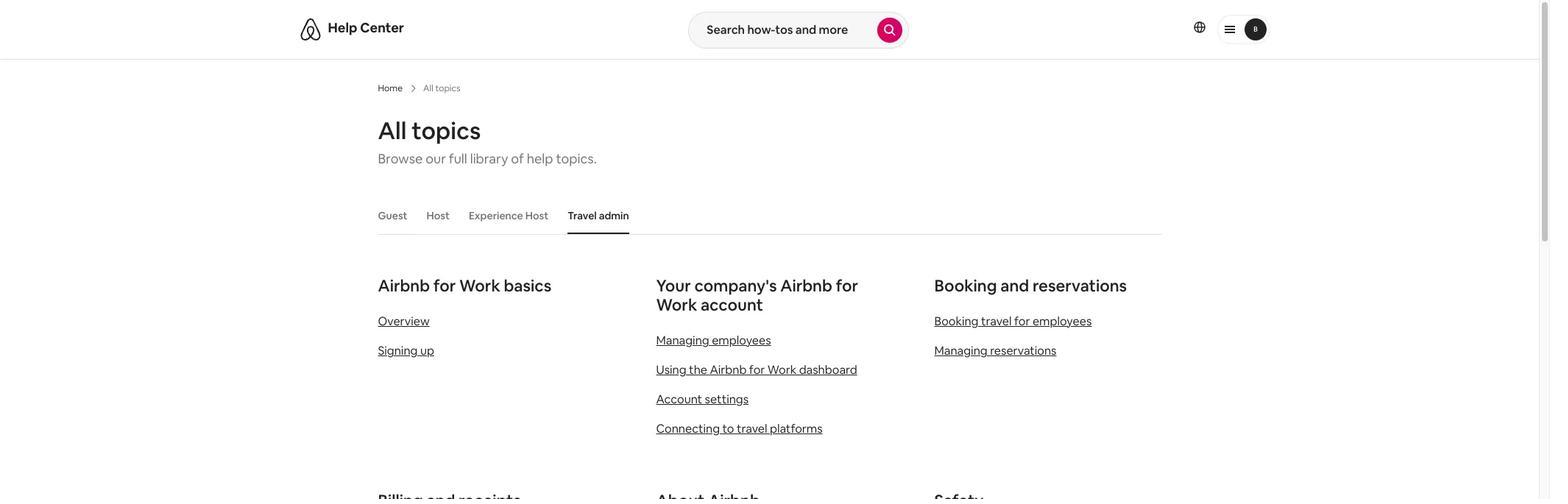 Task type: locate. For each thing, give the bounding box(es) containing it.
1 booking from the top
[[935, 275, 997, 296]]

guest
[[378, 209, 408, 222]]

tab list containing guest
[[371, 197, 1162, 234]]

work
[[460, 275, 501, 296], [656, 295, 698, 315], [768, 362, 797, 378]]

connecting to travel platforms
[[656, 421, 823, 437]]

work for using
[[768, 362, 797, 378]]

host button
[[419, 202, 457, 230]]

travel admin
[[568, 209, 629, 222]]

1 horizontal spatial host
[[526, 209, 549, 222]]

host
[[427, 209, 450, 222], [526, 209, 549, 222]]

and
[[1001, 275, 1030, 296]]

None search field
[[689, 12, 910, 49]]

employees up using the airbnb for work dashboard link
[[712, 333, 771, 348]]

1 horizontal spatial work
[[656, 295, 698, 315]]

1 horizontal spatial travel
[[982, 314, 1012, 329]]

settings
[[705, 392, 749, 407]]

Search how-tos and more search field
[[689, 13, 878, 48]]

work left basics
[[460, 275, 501, 296]]

reservations
[[1033, 275, 1128, 296], [991, 343, 1057, 359]]

center
[[360, 19, 404, 36]]

booking for booking travel for employees
[[935, 314, 979, 329]]

1 host from the left
[[427, 209, 450, 222]]

0 vertical spatial booking
[[935, 275, 997, 296]]

managing
[[656, 333, 710, 348], [935, 343, 988, 359]]

experience
[[469, 209, 523, 222]]

for
[[434, 275, 456, 296], [836, 275, 859, 296], [1015, 314, 1031, 329], [750, 362, 765, 378]]

2 horizontal spatial airbnb
[[781, 275, 833, 296]]

managing employees
[[656, 333, 771, 348]]

1 vertical spatial travel
[[737, 421, 768, 437]]

help center link
[[328, 19, 404, 36]]

employees
[[1033, 314, 1092, 329], [712, 333, 771, 348]]

work inside your company's airbnb for work account
[[656, 295, 698, 315]]

host inside button
[[526, 209, 549, 222]]

account settings link
[[656, 392, 749, 407]]

library
[[470, 150, 508, 167]]

employees down booking and reservations
[[1033, 314, 1092, 329]]

your
[[656, 275, 691, 296]]

0 horizontal spatial travel
[[737, 421, 768, 437]]

airbnb up overview
[[378, 275, 430, 296]]

2 horizontal spatial work
[[768, 362, 797, 378]]

0 horizontal spatial airbnb
[[378, 275, 430, 296]]

airbnb inside your company's airbnb for work account
[[781, 275, 833, 296]]

help
[[527, 150, 553, 167]]

airbnb right company's
[[781, 275, 833, 296]]

travel
[[982, 314, 1012, 329], [737, 421, 768, 437]]

host right experience
[[526, 209, 549, 222]]

managing down booking travel for employees
[[935, 343, 988, 359]]

travel up managing reservations
[[982, 314, 1012, 329]]

overview
[[378, 314, 430, 329]]

booking left and
[[935, 275, 997, 296]]

0 horizontal spatial host
[[427, 209, 450, 222]]

full
[[449, 150, 467, 167]]

the
[[689, 362, 708, 378]]

booking travel for employees link
[[935, 314, 1092, 329]]

0 vertical spatial reservations
[[1033, 275, 1128, 296]]

company's
[[695, 275, 777, 296]]

0 vertical spatial travel
[[982, 314, 1012, 329]]

booking up managing reservations link
[[935, 314, 979, 329]]

1 vertical spatial employees
[[712, 333, 771, 348]]

airbnb
[[378, 275, 430, 296], [781, 275, 833, 296], [710, 362, 747, 378]]

booking
[[935, 275, 997, 296], [935, 314, 979, 329]]

host inside button
[[427, 209, 450, 222]]

work up managing employees
[[656, 295, 698, 315]]

account
[[656, 392, 703, 407]]

1 horizontal spatial managing
[[935, 343, 988, 359]]

0 vertical spatial employees
[[1033, 314, 1092, 329]]

admin
[[599, 209, 629, 222]]

reservations down booking travel for employees link
[[991, 343, 1057, 359]]

experience host button
[[462, 202, 556, 230]]

tab list
[[371, 197, 1162, 234]]

airbnb for your company's airbnb for work account
[[781, 275, 833, 296]]

signing
[[378, 343, 418, 359]]

1 horizontal spatial airbnb
[[710, 362, 747, 378]]

managing up using
[[656, 333, 710, 348]]

airbnb up settings
[[710, 362, 747, 378]]

browse
[[378, 150, 423, 167]]

main navigation menu image
[[1245, 18, 1267, 40]]

all
[[378, 116, 407, 146]]

travel right to at bottom left
[[737, 421, 768, 437]]

2 host from the left
[[526, 209, 549, 222]]

using
[[656, 362, 687, 378]]

work left dashboard
[[768, 362, 797, 378]]

0 horizontal spatial managing
[[656, 333, 710, 348]]

host right guest
[[427, 209, 450, 222]]

managing reservations link
[[935, 343, 1057, 359]]

1 vertical spatial booking
[[935, 314, 979, 329]]

topics.
[[556, 150, 597, 167]]

reservations right and
[[1033, 275, 1128, 296]]

0 horizontal spatial employees
[[712, 333, 771, 348]]

connecting
[[656, 421, 720, 437]]

2 booking from the top
[[935, 314, 979, 329]]



Task type: describe. For each thing, give the bounding box(es) containing it.
overview link
[[378, 314, 430, 329]]

managing reservations
[[935, 343, 1057, 359]]

connecting to travel platforms link
[[656, 421, 823, 437]]

our
[[426, 150, 446, 167]]

all topics browse our full library of help topics.
[[378, 116, 597, 167]]

platforms
[[770, 421, 823, 437]]

account settings
[[656, 392, 749, 407]]

signing up
[[378, 343, 434, 359]]

travel admin button
[[560, 202, 637, 230]]

dashboard
[[799, 362, 858, 378]]

airbnb for using the airbnb for work dashboard
[[710, 362, 747, 378]]

signing up link
[[378, 343, 434, 359]]

using the airbnb for work dashboard
[[656, 362, 858, 378]]

work for your
[[656, 295, 698, 315]]

help center
[[328, 19, 404, 36]]

using the airbnb for work dashboard link
[[656, 362, 858, 378]]

your company's airbnb for work account
[[656, 275, 859, 315]]

airbnb for work basics
[[378, 275, 552, 296]]

travel
[[568, 209, 597, 222]]

help
[[328, 19, 358, 36]]

managing employees link
[[656, 333, 771, 348]]

managing for managing employees
[[656, 333, 710, 348]]

up
[[420, 343, 434, 359]]

account
[[701, 295, 764, 315]]

of
[[511, 150, 524, 167]]

booking for booking and reservations
[[935, 275, 997, 296]]

to
[[723, 421, 735, 437]]

airbnb homepage image
[[299, 18, 322, 41]]

booking and reservations
[[935, 275, 1128, 296]]

1 horizontal spatial employees
[[1033, 314, 1092, 329]]

0 horizontal spatial work
[[460, 275, 501, 296]]

basics
[[504, 275, 552, 296]]

home link
[[378, 82, 403, 94]]

home
[[378, 82, 403, 94]]

topics
[[412, 116, 481, 146]]

experience host
[[469, 209, 549, 222]]

managing for managing reservations
[[935, 343, 988, 359]]

1 vertical spatial reservations
[[991, 343, 1057, 359]]

guest button
[[371, 202, 415, 230]]

for inside your company's airbnb for work account
[[836, 275, 859, 296]]

booking travel for employees
[[935, 314, 1092, 329]]



Task type: vqa. For each thing, say whether or not it's contained in the screenshot.
the top Save button
no



